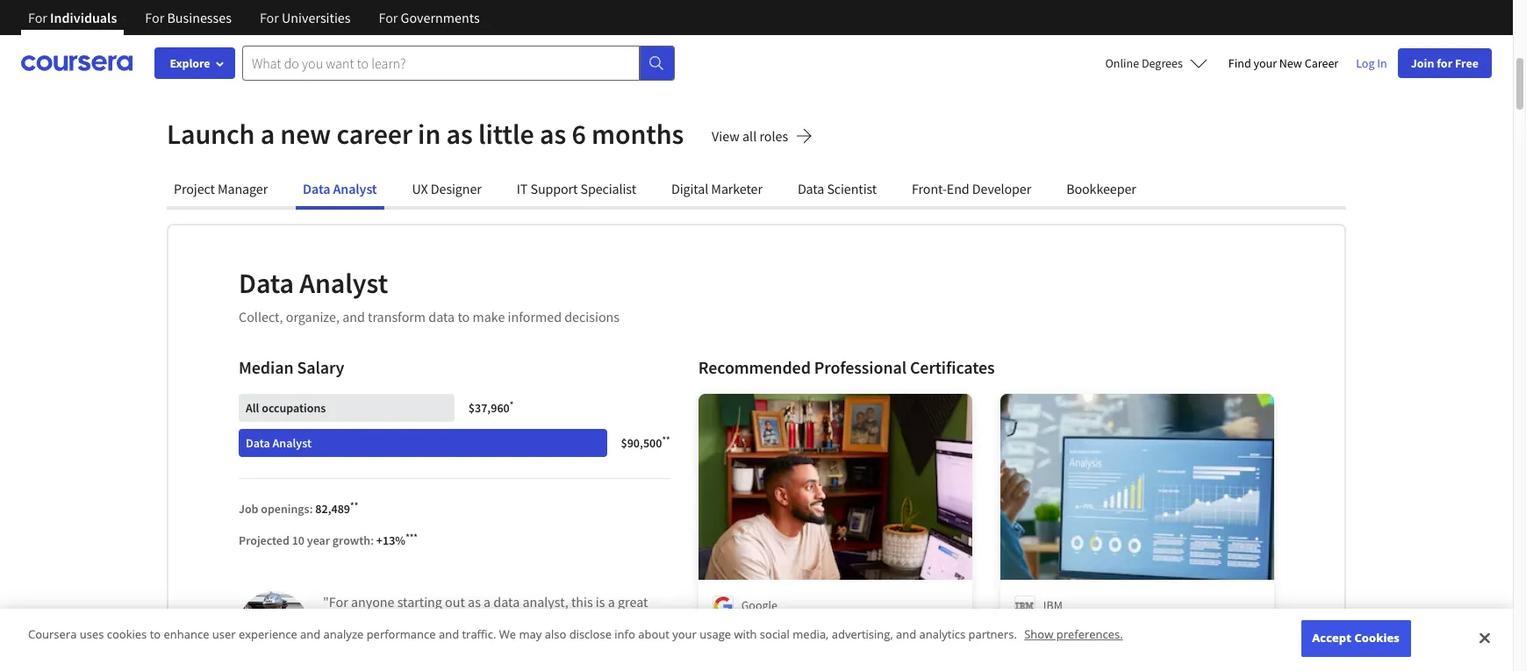 Task type: locate. For each thing, give the bounding box(es) containing it.
0 vertical spatial was
[[596, 614, 619, 632]]

1 horizontal spatial starting
[[558, 636, 603, 653]]

was
[[596, 614, 619, 632], [387, 636, 410, 653]]

0 vertical spatial in
[[418, 117, 441, 152]]

your right the find
[[1254, 55, 1277, 71]]

0 vertical spatial **
[[662, 434, 670, 446]]

0 vertical spatial your
[[1254, 55, 1277, 71]]

the right of
[[402, 657, 422, 672]]

0 vertical spatial data analyst
[[303, 180, 377, 198]]

3 for from the left
[[260, 9, 279, 26]]

starting down content
[[558, 636, 603, 653]]

2 horizontal spatial to
[[475, 636, 487, 653]]

data analyst inside button
[[303, 180, 377, 198]]

accept cookies button
[[1301, 621, 1411, 658]]

privacy alert dialog
[[0, 610, 1513, 672]]

is left very
[[425, 614, 434, 632]]

to right "cookies"
[[150, 627, 161, 643]]

1 vertical spatial **
[[350, 500, 358, 512]]

to down inspiring.
[[475, 636, 487, 653]]

it support specialist
[[517, 180, 636, 198]]

4 for from the left
[[379, 9, 398, 26]]

ux designer
[[412, 180, 482, 198]]

$37,960 *
[[469, 399, 514, 416]]

google for google data analytics
[[713, 631, 754, 649]]

google
[[741, 598, 778, 614], [713, 631, 754, 649]]

was up of
[[387, 636, 410, 653]]

to inside data analyst collect, organize, and transform data to make informed decisions
[[458, 308, 470, 326]]

front-end developer
[[912, 180, 1032, 198]]

little
[[478, 117, 534, 152]]

1 horizontal spatial to
[[458, 308, 470, 326]]

user
[[212, 627, 236, 643]]

data analyst down all occupations
[[246, 435, 312, 451]]

analyst,
[[523, 593, 569, 611]]

2 for from the left
[[145, 9, 164, 26]]

1 horizontal spatial was
[[596, 614, 619, 632]]

cookies
[[107, 627, 147, 643]]

0 horizontal spatial starting
[[397, 593, 442, 611]]

a up inspiring.
[[484, 593, 491, 611]]

1 vertical spatial was
[[387, 636, 410, 653]]

and inside data analyst collect, organize, and transform data to make informed decisions
[[342, 308, 365, 326]]

in down just
[[549, 657, 560, 672]]

free
[[1455, 55, 1479, 71]]

ibm image
[[1015, 596, 1036, 617]]

ibm for ibm
[[1044, 598, 1063, 614]]

log in link
[[1346, 53, 1398, 74]]

performance
[[367, 627, 436, 643]]

data analyst collect, organize, and transform data to make informed decisions
[[239, 266, 620, 326]]

a left new
[[260, 117, 275, 152]]

1 horizontal spatial is
[[596, 593, 605, 611]]

manager
[[218, 180, 268, 198]]

your right about
[[673, 627, 697, 643]]

usage
[[700, 627, 731, 643]]

for governments
[[379, 9, 480, 26]]

0 horizontal spatial is
[[425, 614, 434, 632]]

cookies
[[1355, 631, 1400, 646]]

1 vertical spatial your
[[673, 627, 697, 643]]

1 for from the left
[[28, 9, 47, 26]]

0 horizontal spatial the
[[323, 657, 342, 672]]

your
[[1254, 55, 1277, 71], [673, 627, 697, 643]]

accessible
[[412, 636, 472, 653]]

0 horizontal spatial in
[[418, 117, 441, 152]]

informed
[[508, 308, 562, 326]]

to inside privacy alert dialog
[[150, 627, 161, 643]]

0 horizontal spatial to
[[150, 627, 161, 643]]

openings:
[[261, 501, 313, 517]]

view all roles link
[[712, 126, 813, 150]]

0 horizontal spatial data
[[429, 308, 455, 326]]

What do you want to learn? text field
[[242, 46, 640, 81]]

out
[[445, 593, 465, 611]]

google up 'with'
[[741, 598, 778, 614]]

advertising,
[[832, 627, 893, 643]]

log in
[[1356, 55, 1388, 71]]

None search field
[[242, 46, 675, 81]]

1 vertical spatial google
[[713, 631, 754, 649]]

individuals
[[50, 9, 117, 26]]

bookkeeper button
[[1060, 171, 1144, 206]]

designer
[[431, 180, 482, 198]]

google for google
[[741, 598, 778, 614]]

for left individuals
[[28, 9, 47, 26]]

0 vertical spatial is
[[596, 593, 605, 611]]

data
[[429, 308, 455, 326], [494, 593, 520, 611]]

the down "coursera uses cookies to enhance user experience and analyze performance and traffic. we may also disclose info about your usage with social media, advertising, and analytics partners. show preferences."
[[563, 657, 582, 672]]

is
[[596, 593, 605, 611], [425, 614, 434, 632]]

0 horizontal spatial **
[[350, 500, 358, 512]]

and up accessible
[[399, 614, 422, 632]]

the
[[323, 657, 342, 672], [402, 657, 422, 672], [563, 657, 582, 672]]

make
[[473, 308, 505, 326]]

google image
[[713, 596, 734, 617]]

transform
[[368, 308, 426, 326]]

6
[[572, 117, 586, 152]]

explore
[[170, 55, 210, 71]]

join for free
[[1411, 55, 1479, 71]]

disclose
[[569, 627, 612, 643]]

for for universities
[[260, 9, 279, 26]]

launch
[[167, 117, 255, 152]]

businesses
[[167, 9, 232, 26]]

analyst inside data analyst collect, organize, and transform data to make informed decisions
[[300, 266, 388, 301]]

as inside "for anyone starting out as a data analyst, this is a great introduction and is very inspiring. the content was well paced and was accessible to people just starting out. i liked the variety of the assignments present in the program. "
[[468, 593, 481, 611]]

1 horizontal spatial in
[[549, 657, 560, 672]]

median salary
[[239, 356, 344, 378]]

0 vertical spatial google
[[741, 598, 778, 614]]

view
[[712, 127, 740, 145]]

1 horizontal spatial the
[[402, 657, 422, 672]]

2 horizontal spatial the
[[563, 657, 582, 672]]

this
[[571, 593, 593, 611]]

0 vertical spatial starting
[[397, 593, 442, 611]]

3 the from the left
[[563, 657, 582, 672]]

1 vertical spatial ibm
[[1015, 631, 1037, 649]]

online degrees button
[[1092, 44, 1222, 83]]

a
[[260, 117, 275, 152], [484, 593, 491, 611], [608, 593, 615, 611]]

analyst down career
[[333, 180, 377, 198]]

** inside $90,500 **
[[662, 434, 670, 446]]

growth:
[[333, 533, 374, 549]]

as left little
[[446, 117, 473, 152]]

data analyst down new
[[303, 180, 377, 198]]

info
[[615, 627, 635, 643]]

end
[[947, 180, 970, 198]]

career
[[337, 117, 412, 152]]

for for businesses
[[145, 9, 164, 26]]

recommended professional certificates
[[698, 356, 995, 378]]

is right the this
[[596, 593, 605, 611]]

was up out.
[[596, 614, 619, 632]]

0 vertical spatial ibm
[[1044, 598, 1063, 614]]

projected
[[239, 533, 290, 549]]

analyst inside button
[[333, 180, 377, 198]]

0 vertical spatial data
[[429, 308, 455, 326]]

1 vertical spatial data
[[494, 593, 520, 611]]

in
[[418, 117, 441, 152], [549, 657, 560, 672]]

great
[[618, 593, 648, 611]]

very
[[437, 614, 462, 632]]

analyst down occupations
[[273, 435, 312, 451]]

people
[[490, 636, 531, 653]]

and right organize,
[[342, 308, 365, 326]]

for
[[1437, 55, 1453, 71]]

degrees
[[1142, 55, 1183, 71]]

1 horizontal spatial ibm
[[1044, 598, 1063, 614]]

well
[[621, 614, 646, 632]]

data up inspiring.
[[494, 593, 520, 611]]

and
[[342, 308, 365, 326], [399, 614, 422, 632], [300, 627, 321, 643], [439, 627, 459, 643], [896, 627, 917, 643], [361, 636, 384, 653]]

$90,500
[[621, 435, 662, 451]]

1 vertical spatial starting
[[558, 636, 603, 653]]

data right the transform
[[429, 308, 455, 326]]

1 horizontal spatial **
[[662, 434, 670, 446]]

i
[[632, 636, 636, 653]]

career role tabs tab list
[[167, 171, 1347, 210]]

the down paced
[[323, 657, 342, 672]]

ibm down ibm 'icon'
[[1015, 631, 1037, 649]]

your inside privacy alert dialog
[[673, 627, 697, 643]]

and up variety
[[361, 636, 384, 653]]

in right career
[[418, 117, 441, 152]]

for left governments
[[379, 9, 398, 26]]

0 horizontal spatial ibm
[[1015, 631, 1037, 649]]

analyze
[[324, 627, 364, 643]]

join
[[1411, 55, 1435, 71]]

analyst up organize,
[[300, 266, 388, 301]]

for individuals
[[28, 9, 117, 26]]

digital marketer
[[672, 180, 763, 198]]

new
[[1280, 55, 1303, 71]]

scientist
[[827, 180, 877, 198]]

data inside "for anyone starting out as a data analyst, this is a great introduction and is very inspiring. the content was well paced and was accessible to people just starting out. i liked the variety of the assignments present in the program. "
[[494, 593, 520, 611]]

data
[[303, 180, 330, 198], [798, 180, 825, 198], [239, 266, 294, 301], [246, 435, 270, 451], [757, 631, 785, 649], [1040, 631, 1067, 649]]

for left the businesses
[[145, 9, 164, 26]]

for left universities
[[260, 9, 279, 26]]

1 vertical spatial in
[[549, 657, 560, 672]]

ux
[[412, 180, 428, 198]]

1 horizontal spatial data
[[494, 593, 520, 611]]

0 horizontal spatial your
[[673, 627, 697, 643]]

analytics
[[787, 631, 842, 649]]

front-
[[912, 180, 947, 198]]

ibm right ibm 'icon'
[[1044, 598, 1063, 614]]

a left great
[[608, 593, 615, 611]]

starting left out
[[397, 593, 442, 611]]

variety
[[345, 657, 385, 672]]

%
[[395, 533, 406, 549]]

data inside data analyst collect, organize, and transform data to make informed decisions
[[429, 308, 455, 326]]

professional
[[814, 356, 907, 378]]

to left make
[[458, 308, 470, 326]]

with
[[734, 627, 757, 643]]

google down google icon
[[713, 631, 754, 649]]

as right out
[[468, 593, 481, 611]]

for for individuals
[[28, 9, 47, 26]]



Task type: vqa. For each thing, say whether or not it's contained in the screenshot.
data associated with Analyst
yes



Task type: describe. For each thing, give the bounding box(es) containing it.
just
[[534, 636, 555, 653]]

view all roles
[[712, 127, 788, 145]]

months
[[592, 117, 684, 152]]

career
[[1305, 55, 1339, 71]]

universities
[[282, 9, 351, 26]]

coursera image
[[21, 49, 133, 77]]

all occupations
[[246, 400, 326, 416]]

ibm for ibm data analyst
[[1015, 631, 1037, 649]]

82,489
[[315, 501, 350, 517]]

1 horizontal spatial your
[[1254, 55, 1277, 71]]

explore button
[[155, 47, 235, 79]]

2 horizontal spatial a
[[608, 593, 615, 611]]

data analyst button
[[296, 171, 384, 206]]

online degrees
[[1106, 55, 1183, 71]]

governments
[[401, 9, 480, 26]]

accept
[[1313, 631, 1352, 646]]

program.
[[585, 657, 639, 672]]

introduction
[[323, 614, 396, 632]]

projected 10 year growth: + 13 % ***
[[239, 532, 418, 549]]

job openings: 82,489 **
[[239, 500, 358, 517]]

ux designer button
[[405, 171, 489, 206]]

for businesses
[[145, 9, 232, 26]]

*
[[510, 399, 514, 411]]

it support specialist button
[[510, 171, 643, 206]]

certificates
[[910, 356, 995, 378]]

1 vertical spatial is
[[425, 614, 434, 632]]

collect,
[[239, 308, 283, 326]]

digital marketer button
[[664, 171, 770, 206]]

all
[[246, 400, 259, 416]]

1 the from the left
[[323, 657, 342, 672]]

"for
[[323, 593, 348, 611]]

paced
[[323, 636, 359, 653]]

find
[[1229, 55, 1252, 71]]

find your new career link
[[1222, 47, 1346, 79]]

median
[[239, 356, 294, 378]]

assignments
[[425, 657, 498, 672]]

to inside "for anyone starting out as a data analyst, this is a great introduction and is very inspiring. the content was well paced and was accessible to people just starting out. i liked the variety of the assignments present in the program. "
[[475, 636, 487, 653]]

project
[[174, 180, 215, 198]]

13
[[383, 533, 395, 549]]

data for anyone
[[494, 593, 520, 611]]

as left the '6'
[[540, 117, 566, 152]]

coursera
[[28, 627, 77, 643]]

may
[[519, 627, 542, 643]]

it
[[517, 180, 528, 198]]

banner navigation
[[14, 0, 494, 48]]

join for free link
[[1398, 48, 1492, 78]]

liked
[[639, 636, 667, 653]]

new
[[280, 117, 331, 152]]

+
[[376, 533, 383, 549]]

also
[[545, 627, 566, 643]]

** inside "job openings: 82,489 **"
[[350, 500, 358, 512]]

we
[[499, 627, 516, 643]]

for for governments
[[379, 9, 398, 26]]

2 the from the left
[[402, 657, 422, 672]]

show
[[1025, 627, 1054, 643]]

roles
[[760, 127, 788, 145]]

"
[[642, 657, 648, 672]]

and left analytics on the bottom of the page
[[896, 627, 917, 643]]

launch a new career in as little as 6 months
[[167, 117, 684, 152]]

and left paced
[[300, 627, 321, 643]]

experience
[[239, 627, 297, 643]]

1 vertical spatial data analyst
[[246, 435, 312, 451]]

data inside data analyst collect, organize, and transform data to make informed decisions
[[239, 266, 294, 301]]

about
[[638, 627, 670, 643]]

analytics
[[920, 627, 966, 643]]

anyone
[[351, 593, 395, 611]]

year
[[307, 533, 330, 549]]

uses
[[80, 627, 104, 643]]

media,
[[793, 627, 829, 643]]

job
[[239, 501, 259, 517]]

traffic.
[[462, 627, 496, 643]]

analyst right show
[[1070, 631, 1114, 649]]

ibm data analyst
[[1015, 631, 1114, 649]]

10
[[292, 533, 305, 549]]

0 horizontal spatial a
[[260, 117, 275, 152]]

0 horizontal spatial was
[[387, 636, 410, 653]]

project manager button
[[167, 171, 275, 206]]

in inside "for anyone starting out as a data analyst, this is a great introduction and is very inspiring. the content was well paced and was accessible to people just starting out. i liked the variety of the assignments present in the program. "
[[549, 657, 560, 672]]

partners.
[[969, 627, 1017, 643]]

for universities
[[260, 9, 351, 26]]

recommended
[[698, 356, 811, 378]]

accept cookies
[[1313, 631, 1400, 646]]

1 horizontal spatial a
[[484, 593, 491, 611]]

data scientist
[[798, 180, 877, 198]]

"for anyone starting out as a data analyst, this is a great introduction and is very inspiring. the content was well paced and was accessible to people just starting out. i liked the variety of the assignments present in the program. "
[[323, 593, 667, 672]]

front-end developer button
[[905, 171, 1039, 206]]

present
[[501, 657, 546, 672]]

log
[[1356, 55, 1375, 71]]

***
[[406, 532, 418, 543]]

marketer
[[711, 180, 763, 198]]

organize,
[[286, 308, 340, 326]]

and left the traffic.
[[439, 627, 459, 643]]

developer
[[972, 180, 1032, 198]]

data for analyst
[[429, 308, 455, 326]]

coursera uses cookies to enhance user experience and analyze performance and traffic. we may also disclose info about your usage with social media, advertising, and analytics partners. show preferences.
[[28, 627, 1123, 643]]

all
[[743, 127, 757, 145]]



